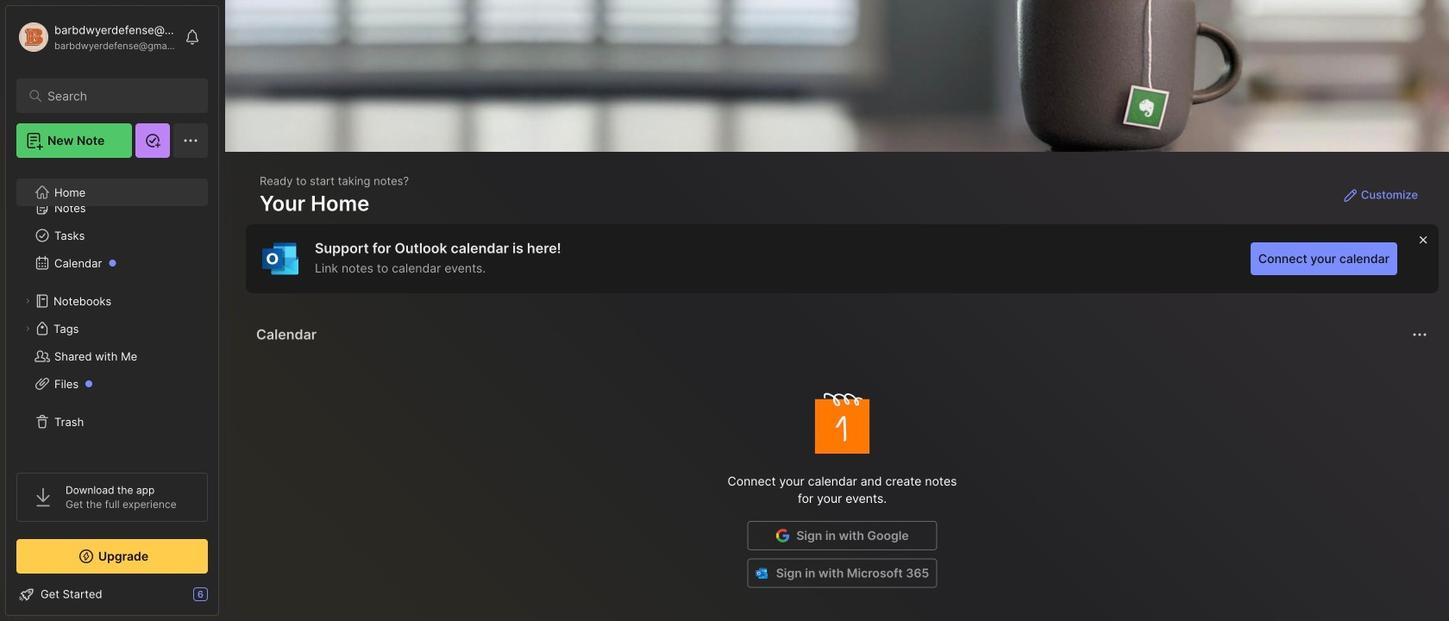 Task type: locate. For each thing, give the bounding box(es) containing it.
expand tags image
[[22, 324, 33, 334]]

Search text field
[[47, 88, 185, 104]]

Account field
[[16, 20, 176, 54]]

None search field
[[47, 85, 185, 106]]

none search field inside main element
[[47, 85, 185, 106]]

more actions image
[[1410, 324, 1431, 345]]

tree
[[6, 167, 218, 457]]

expand notebooks image
[[22, 296, 33, 306]]

More actions field
[[1408, 323, 1432, 347]]



Task type: vqa. For each thing, say whether or not it's contained in the screenshot.
Search text box
yes



Task type: describe. For each thing, give the bounding box(es) containing it.
Help and Learning task checklist field
[[6, 581, 218, 608]]

click to collapse image
[[218, 589, 231, 610]]

tree inside main element
[[6, 167, 218, 457]]

main element
[[0, 0, 224, 621]]



